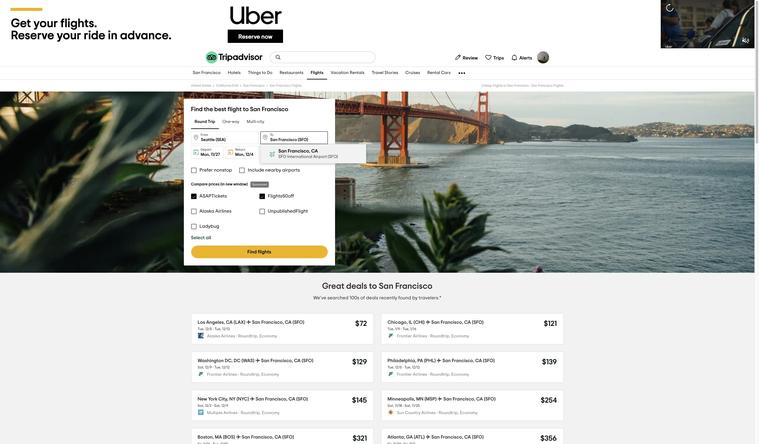 Task type: locate. For each thing, give the bounding box(es) containing it.
san francisco link down things
[[243, 84, 265, 87]]

12/12 down 'los angeles, ca (lax)'
[[222, 328, 230, 331]]

sat, down washington
[[198, 366, 204, 370]]

san francisco, ca sfo international airport (sfo)
[[278, 149, 338, 159]]

sat, for $254
[[388, 404, 394, 408]]

find flights
[[247, 250, 271, 255]]

0 horizontal spatial mon,
[[201, 153, 210, 157]]

tue, 12/5  - tue, 12/12 down angeles,
[[198, 328, 230, 331]]

san francisco, ca (sfo) for $139
[[443, 359, 495, 364]]

economy for $129
[[262, 373, 279, 377]]

0 vertical spatial deals
[[346, 283, 367, 291]]

pa
[[418, 359, 423, 364]]

(bos)
[[223, 435, 235, 440]]

1 vertical spatial san francisco link
[[243, 84, 265, 87]]

1 horizontal spatial 12/5
[[395, 366, 402, 370]]

san up multi-city
[[250, 106, 261, 113]]

sat, for $145
[[198, 404, 204, 408]]

find the best flight to san francisco
[[191, 106, 288, 113]]

12/12 down washington dc, dc (was)
[[222, 366, 230, 370]]

airlines down 'los angeles, ca (lax)'
[[221, 335, 235, 339]]

mon, inside return mon, 12/4
[[235, 153, 245, 157]]

tue, down philadelphia, pa (phl) on the bottom of page
[[405, 366, 411, 370]]

united states
[[191, 84, 211, 87]]

airlines down asaptickets
[[215, 209, 232, 214]]

alaska down angeles,
[[207, 335, 220, 339]]

to right cheap
[[504, 84, 507, 87]]

0 horizontal spatial tue, 12/5  - tue, 12/12
[[198, 328, 230, 331]]

12/9
[[205, 366, 212, 370], [222, 404, 228, 408]]

find flights button
[[191, 246, 328, 259]]

alaska airlines - roundtrip, economy
[[207, 335, 277, 339]]

nearby
[[265, 168, 281, 173]]

san francisco down things
[[243, 84, 265, 87]]

city,
[[219, 397, 228, 402]]

find inside button
[[247, 250, 257, 255]]

0 vertical spatial find
[[191, 106, 203, 113]]

tue, down angeles,
[[215, 328, 221, 331]]

roundtrip, for $145
[[241, 411, 261, 416]]

found
[[398, 296, 411, 301]]

prefer
[[200, 168, 213, 173]]

1 vertical spatial tue, 12/5  - tue, 12/12
[[388, 366, 420, 370]]

(msp)
[[425, 397, 437, 402]]

san right the (was)
[[261, 359, 270, 364]]

find for find flights
[[247, 250, 257, 255]]

frontier for $139
[[397, 373, 412, 377]]

100s
[[350, 296, 360, 301]]

san francisco flights link
[[270, 84, 302, 87]]

deals up 100s in the bottom of the page
[[346, 283, 367, 291]]

vacation rentals link
[[327, 67, 368, 80]]

to left do
[[262, 71, 266, 75]]

tue, down washington
[[214, 366, 221, 370]]

great
[[322, 283, 345, 291]]

12/12 down pa
[[412, 366, 420, 370]]

san francisco up 'states'
[[193, 71, 221, 75]]

include
[[248, 168, 264, 173]]

unpublishedflight
[[268, 209, 308, 214]]

ga
[[406, 435, 413, 440]]

frontier down philadelphia,
[[397, 373, 412, 377]]

include nearby airports
[[248, 168, 300, 173]]

mon, for mon, 12/4
[[235, 153, 245, 157]]

alaska up ladybug
[[200, 209, 214, 214]]

sat, 11/18  - sat, 11/25
[[388, 404, 420, 408]]

ladybug
[[200, 224, 219, 229]]

11/25
[[412, 404, 420, 408]]

0 vertical spatial 12/5
[[205, 328, 212, 331]]

francisco down profile picture
[[538, 84, 553, 87]]

sun
[[397, 411, 404, 416]]

mn
[[416, 397, 424, 402]]

1 vertical spatial deals
[[366, 296, 378, 301]]

profile picture image
[[537, 51, 549, 64]]

1 horizontal spatial find
[[247, 250, 257, 255]]

$139
[[542, 359, 557, 366]]

washington
[[198, 359, 224, 364]]

ca for new york city, ny (nyc)
[[289, 397, 295, 402]]

ca for philadelphia, pa (phl)
[[476, 359, 482, 364]]

frontier airlines - roundtrip, economy down (phl)
[[397, 373, 469, 377]]

12/9 down city,
[[222, 404, 228, 408]]

roundtrip,
[[238, 335, 259, 339], [430, 335, 451, 339], [240, 373, 261, 377], [430, 373, 451, 377], [241, 411, 261, 416], [439, 411, 459, 416]]

find left the
[[191, 106, 203, 113]]

francisco up city
[[262, 106, 288, 113]]

12/5 down philadelphia,
[[395, 366, 402, 370]]

frontier
[[397, 335, 412, 339], [207, 373, 222, 377], [397, 373, 412, 377]]

tue, down los
[[198, 328, 205, 331]]

1 horizontal spatial 12/9
[[222, 404, 228, 408]]

select
[[191, 236, 205, 241]]

1 mon, from the left
[[201, 153, 210, 157]]

francisco, for $139
[[452, 359, 474, 364]]

12/5
[[205, 328, 212, 331], [395, 366, 402, 370]]

francisco up "by"
[[395, 283, 433, 291]]

(lax)
[[234, 320, 245, 325]]

boston,
[[198, 435, 214, 440]]

12/5 for $72
[[205, 328, 212, 331]]

sun country airlines - roundtrip, economy
[[397, 411, 478, 416]]

sat, left 11/25
[[405, 404, 411, 408]]

frontier airlines - roundtrip, economy for $139
[[397, 373, 469, 377]]

0 horizontal spatial find
[[191, 106, 203, 113]]

by
[[412, 296, 418, 301]]

san francisco
[[193, 71, 221, 75], [243, 84, 265, 87]]

airlines for $129
[[223, 373, 237, 377]]

-
[[530, 84, 531, 87], [213, 328, 214, 331], [401, 328, 402, 331], [236, 335, 237, 339], [428, 335, 429, 339], [213, 366, 214, 370], [403, 366, 404, 370], [238, 373, 239, 377], [428, 373, 429, 377], [212, 404, 213, 408], [403, 404, 404, 408], [239, 411, 240, 416], [437, 411, 438, 416]]

1 vertical spatial san francisco
[[243, 84, 265, 87]]

california (ca)
[[216, 84, 239, 87]]

review
[[463, 56, 478, 60]]

san right cheap
[[508, 84, 513, 87]]

things to do
[[248, 71, 273, 75]]

find left flights
[[247, 250, 257, 255]]

francisco
[[201, 71, 221, 75], [250, 84, 265, 87], [276, 84, 291, 87], [514, 84, 529, 87], [538, 84, 553, 87], [262, 106, 288, 113], [395, 283, 433, 291]]

1 horizontal spatial mon,
[[235, 153, 245, 157]]

ca for washington dc, dc (was)
[[294, 359, 301, 364]]

ca for atlanta, ga (atl)
[[464, 435, 471, 440]]

minneapolis,
[[388, 397, 415, 402]]

0 horizontal spatial 12/5
[[205, 328, 212, 331]]

1 vertical spatial alaska
[[207, 335, 220, 339]]

return mon, 12/4
[[235, 148, 253, 157]]

airlines
[[215, 209, 232, 214], [221, 335, 235, 339], [413, 335, 427, 339], [223, 373, 237, 377], [413, 373, 427, 377], [224, 411, 238, 416], [422, 411, 436, 416]]

san right (msp)
[[444, 397, 452, 402]]

12/12 for $139
[[412, 366, 420, 370]]

airlines down 1/16
[[413, 335, 427, 339]]

we've searched 100s of deals recently found by travelers.*
[[313, 296, 441, 301]]

san francisco, ca (sfo) for $145
[[256, 397, 308, 402]]

to
[[270, 133, 274, 137]]

12/5 down angeles,
[[205, 328, 212, 331]]

san right (phl)
[[443, 359, 451, 364]]

(atl)
[[414, 435, 425, 440]]

airlines down ny
[[224, 411, 238, 416]]

economy inside travelers 1 , economy
[[273, 153, 291, 157]]

san francisco link up 'states'
[[189, 67, 224, 80]]

economy
[[273, 153, 291, 157], [260, 335, 277, 339], [452, 335, 469, 339], [262, 373, 279, 377], [452, 373, 469, 377], [262, 411, 280, 416], [460, 411, 478, 416]]

cruises link
[[402, 67, 424, 80]]

window)
[[233, 183, 248, 187]]

things
[[248, 71, 261, 75]]

1/16
[[410, 328, 417, 331]]

airlines down (msp)
[[422, 411, 436, 416]]

vacation rentals
[[331, 71, 365, 75]]

tue, 12/5  - tue, 12/12 down philadelphia,
[[388, 366, 420, 370]]

1 vertical spatial find
[[247, 250, 257, 255]]

ca for minneapolis, mn (msp)
[[476, 397, 483, 402]]

searched
[[327, 296, 349, 301]]

country
[[405, 411, 421, 416]]

cars
[[441, 71, 451, 75]]

sfo
[[278, 155, 286, 159]]

airlines for $121
[[413, 335, 427, 339]]

12/9 down washington
[[205, 366, 212, 370]]

2 mon, from the left
[[235, 153, 245, 157]]

mon, down the return
[[235, 153, 245, 157]]

12/12 for $129
[[222, 366, 230, 370]]

12/12 for $72
[[222, 328, 230, 331]]

1 horizontal spatial tue, 12/5  - tue, 12/12
[[388, 366, 420, 370]]

0 vertical spatial alaska
[[200, 209, 214, 214]]

sat, 12/2  - sat, 12/9
[[198, 404, 228, 408]]

0 horizontal spatial san francisco
[[193, 71, 221, 75]]

rentals
[[350, 71, 365, 75]]

francisco, for $129
[[271, 359, 293, 364]]

sat, up the multiple
[[214, 404, 221, 408]]

frontier down sat, 12/9  - tue, 12/12
[[207, 373, 222, 377]]

frontier for $129
[[207, 373, 222, 377]]

sat, down new
[[198, 404, 204, 408]]

il
[[409, 320, 413, 325]]

find
[[191, 106, 203, 113], [247, 250, 257, 255]]

- down (nyc)
[[239, 411, 240, 416]]

alaska
[[200, 209, 214, 214], [207, 335, 220, 339]]

- down (phl)
[[428, 373, 429, 377]]

tue, 1/9  - tue, 1/16
[[388, 328, 417, 331]]

1
[[270, 153, 272, 157]]

frontier airlines - roundtrip, economy
[[397, 335, 469, 339], [207, 373, 279, 377], [397, 373, 469, 377]]

san inside san francisco, ca sfo international airport (sfo)
[[278, 149, 287, 154]]

$145
[[352, 397, 367, 405]]

deals right of
[[366, 296, 378, 301]]

francisco down restaurants link
[[276, 84, 291, 87]]

depart
[[201, 148, 211, 152]]

mon, down depart
[[201, 153, 210, 157]]

states
[[202, 84, 211, 87]]

alaska airlines
[[200, 209, 232, 214]]

angeles,
[[206, 320, 225, 325]]

travel stories
[[372, 71, 398, 75]]

sat,
[[198, 366, 204, 370], [198, 404, 204, 408], [214, 404, 221, 408], [388, 404, 394, 408], [405, 404, 411, 408]]

washington dc, dc (was)
[[198, 359, 255, 364]]

(sfo) for $72
[[293, 320, 304, 325]]

0 horizontal spatial 12/9
[[205, 366, 212, 370]]

tripadvisor image
[[206, 51, 262, 64]]

sat, left 11/18 at bottom right
[[388, 404, 394, 408]]

0 vertical spatial 12/9
[[205, 366, 212, 370]]

0 vertical spatial tue, 12/5  - tue, 12/12
[[198, 328, 230, 331]]

francisco,
[[288, 149, 310, 154], [261, 320, 284, 325], [441, 320, 463, 325], [271, 359, 293, 364], [452, 359, 474, 364], [265, 397, 288, 402], [453, 397, 475, 402], [251, 435, 274, 440], [441, 435, 463, 440]]

alaska for alaska airlines - roundtrip, economy
[[207, 335, 220, 339]]

0 horizontal spatial san francisco link
[[189, 67, 224, 80]]

san up sfo at top left
[[278, 149, 287, 154]]

return
[[235, 148, 245, 152]]

$121
[[544, 321, 557, 328]]

- up (phl)
[[428, 335, 429, 339]]

frontier for $121
[[397, 335, 412, 339]]

frontier down tue, 1/9  - tue, 1/16
[[397, 335, 412, 339]]

1 vertical spatial 12/9
[[222, 404, 228, 408]]

1 vertical spatial 12/5
[[395, 366, 402, 370]]

None search field
[[270, 52, 375, 63]]

airlines down pa
[[413, 373, 427, 377]]

search image
[[275, 54, 281, 61]]

mon, inside depart mon, 11/27
[[201, 153, 210, 157]]

airlines down dc,
[[223, 373, 237, 377]]

review link
[[452, 51, 480, 64]]

frontier airlines - roundtrip, economy down the (was)
[[207, 373, 279, 377]]

roundtrip, for $139
[[430, 373, 451, 377]]

1 horizontal spatial san francisco
[[243, 84, 265, 87]]

frontier airlines - roundtrip, economy down (chi)
[[397, 335, 469, 339]]

san francisco, ca (sfo) for $254
[[444, 397, 496, 402]]

san up recently
[[379, 283, 394, 291]]

(sfo) for $121
[[472, 320, 484, 325]]

the
[[204, 106, 213, 113]]

francisco, for $254
[[453, 397, 475, 402]]

travel stories link
[[368, 67, 402, 80]]



Task type: describe. For each thing, give the bounding box(es) containing it.
alaska for alaska airlines
[[200, 209, 214, 214]]

alerts
[[520, 56, 532, 60]]

hotels link
[[224, 67, 244, 80]]

1 horizontal spatial san francisco link
[[243, 84, 265, 87]]

ca inside san francisco, ca sfo international airport (sfo)
[[311, 149, 318, 154]]

nonstop
[[214, 168, 232, 173]]

find for find the best flight to san francisco
[[191, 106, 203, 113]]

francisco down things to do link
[[250, 84, 265, 87]]

hotels
[[228, 71, 241, 75]]

$321
[[353, 436, 367, 443]]

(in
[[220, 183, 225, 187]]

- right 1/9
[[401, 328, 402, 331]]

sponsored
[[252, 183, 267, 186]]

to up we've searched 100s of deals recently found by travelers.*
[[369, 283, 377, 291]]

cheap flights to san francisco - san francisco flights
[[482, 84, 564, 87]]

$72
[[355, 321, 367, 328]]

san up united
[[193, 71, 200, 75]]

roundtrip, for $72
[[238, 335, 259, 339]]

francisco up 'states'
[[201, 71, 221, 75]]

california (ca) link
[[216, 84, 239, 87]]

san right (lax)
[[252, 320, 260, 325]]

atlanta, ga (atl)
[[388, 435, 425, 440]]

compare prices (in new window)
[[191, 183, 248, 187]]

compare
[[191, 183, 208, 187]]

economy for $121
[[452, 335, 469, 339]]

tue, 12/5  - tue, 12/12 for $139
[[388, 366, 420, 370]]

san right (ca)
[[243, 84, 249, 87]]

travelers.*
[[419, 296, 441, 301]]

$254
[[541, 397, 557, 405]]

san right the (atl)
[[432, 435, 440, 440]]

City or Airport text field
[[260, 132, 328, 144]]

round
[[195, 120, 207, 124]]

san right (chi)
[[431, 320, 440, 325]]

multiple
[[207, 411, 223, 416]]

- down washington
[[213, 366, 214, 370]]

boston, ma (bos)
[[198, 435, 235, 440]]

francisco, for $121
[[441, 320, 463, 325]]

sat, for $129
[[198, 366, 204, 370]]

multiple airlines - roundtrip, economy
[[207, 411, 280, 416]]

rental cars link
[[424, 67, 454, 80]]

dc
[[234, 359, 241, 364]]

philadelphia, pa (phl)
[[388, 359, 436, 364]]

round trip
[[195, 120, 215, 124]]

one-
[[223, 120, 232, 124]]

frontier airlines - roundtrip, economy for $121
[[397, 335, 469, 339]]

airlines for $145
[[224, 411, 238, 416]]

chicago,
[[388, 320, 408, 325]]

(sfo) for $145
[[296, 397, 308, 402]]

airlines for $139
[[413, 373, 427, 377]]

frontier airlines - roundtrip, economy for $129
[[207, 373, 279, 377]]

11/18
[[395, 404, 402, 408]]

(ca)
[[232, 84, 239, 87]]

0 vertical spatial san francisco
[[193, 71, 221, 75]]

city
[[257, 120, 264, 124]]

0 vertical spatial san francisco link
[[189, 67, 224, 80]]

ny
[[229, 397, 236, 402]]

1/9
[[395, 328, 400, 331]]

advertisement region
[[0, 0, 755, 48]]

- right 12/2
[[212, 404, 213, 408]]

- down angeles,
[[213, 328, 214, 331]]

(sfo) for $254
[[484, 397, 496, 402]]

rental
[[428, 71, 440, 75]]

tue, down chicago, il (chi)
[[403, 328, 410, 331]]

- down (lax)
[[236, 335, 237, 339]]

sat, 12/9  - tue, 12/12
[[198, 366, 230, 370]]

recently
[[379, 296, 397, 301]]

economy for $139
[[452, 373, 469, 377]]

chicago, il (chi)
[[388, 320, 425, 325]]

- down philadelphia,
[[403, 366, 404, 370]]

mon, for mon, 11/27
[[201, 153, 210, 157]]

vacation
[[331, 71, 349, 75]]

los angeles, ca (lax)
[[198, 320, 245, 325]]

san francisco, ca (sfo) for $121
[[431, 320, 484, 325]]

united
[[191, 84, 201, 87]]

to inside things to do link
[[262, 71, 266, 75]]

roundtrip, for $121
[[430, 335, 451, 339]]

best
[[214, 106, 226, 113]]

san down do
[[270, 84, 275, 87]]

new
[[198, 397, 207, 402]]

united states link
[[191, 84, 211, 87]]

new
[[226, 183, 233, 187]]

san down alerts
[[532, 84, 537, 87]]

new york city, ny (nyc)
[[198, 397, 249, 402]]

francisco, for $72
[[261, 320, 284, 325]]

- down (msp)
[[437, 411, 438, 416]]

- down alerts
[[530, 84, 531, 87]]

roundtrip, for $129
[[240, 373, 261, 377]]

of
[[361, 296, 365, 301]]

depart mon, 11/27
[[201, 148, 220, 157]]

to right the flight
[[243, 106, 249, 113]]

san right (bos)
[[242, 435, 250, 440]]

City or Airport text field
[[191, 132, 259, 144]]

economy for $72
[[260, 335, 277, 339]]

san francisco, ca (sfo) for $72
[[252, 320, 304, 325]]

select all
[[191, 236, 211, 241]]

(chi)
[[414, 320, 425, 325]]

tue, left 1/9
[[388, 328, 395, 331]]

alerts link
[[509, 51, 535, 64]]

flights50off
[[268, 194, 294, 199]]

great deals to san francisco
[[322, 283, 433, 291]]

international
[[287, 155, 312, 159]]

ca for chicago, il (chi)
[[464, 320, 471, 325]]

ca for boston, ma (bos)
[[275, 435, 281, 440]]

san francisco, ca (sfo) for $129
[[261, 359, 313, 364]]

trips
[[493, 56, 504, 60]]

(sfo) for $129
[[302, 359, 313, 364]]

cruises
[[406, 71, 420, 75]]

- right 11/18 at bottom right
[[403, 404, 404, 408]]

airlines for $72
[[221, 335, 235, 339]]

multi-city
[[247, 120, 264, 124]]

flights
[[258, 250, 271, 255]]

12/5 for $139
[[395, 366, 402, 370]]

(nyc)
[[237, 397, 249, 402]]

tue, down philadelphia,
[[388, 366, 395, 370]]

prices
[[209, 183, 220, 187]]

(sfo) inside san francisco, ca sfo international airport (sfo)
[[328, 155, 338, 159]]

12/2
[[205, 404, 212, 408]]

california
[[216, 84, 231, 87]]

economy for $145
[[262, 411, 280, 416]]

francisco, inside san francisco, ca sfo international airport (sfo)
[[288, 149, 310, 154]]

los
[[198, 320, 205, 325]]

minneapolis, mn (msp)
[[388, 397, 437, 402]]

we've
[[313, 296, 326, 301]]

restaurants
[[280, 71, 304, 75]]

tue, 12/5  - tue, 12/12 for $72
[[198, 328, 230, 331]]

francisco down alerts
[[514, 84, 529, 87]]

cheap
[[482, 84, 492, 87]]

do
[[267, 71, 273, 75]]

ca for los angeles, ca (lax)
[[285, 320, 292, 325]]

$129
[[352, 359, 367, 366]]

san right (nyc)
[[256, 397, 264, 402]]

- down the dc
[[238, 373, 239, 377]]

francisco, for $145
[[265, 397, 288, 402]]

all
[[206, 236, 211, 241]]

(sfo) for $139
[[483, 359, 495, 364]]

prefer nonstop
[[200, 168, 232, 173]]



Task type: vqa. For each thing, say whether or not it's contained in the screenshot.


